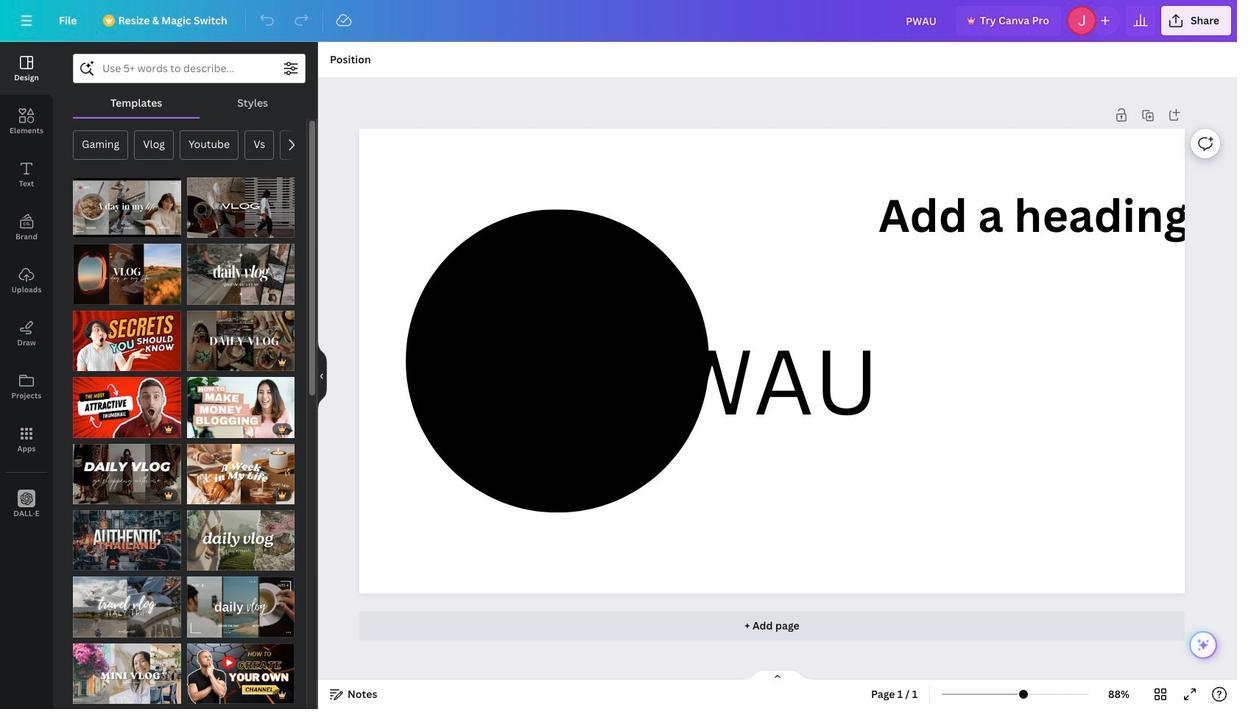 Task type: vqa. For each thing, say whether or not it's contained in the screenshot.
&
no



Task type: describe. For each thing, give the bounding box(es) containing it.
red colorful tips youtube thumbnail group
[[73, 302, 181, 371]]

white brown modern playful daily vlog youtube thumbnail image
[[187, 444, 295, 505]]

brown white modern lifestyle vlog youtube thumbnail image
[[187, 311, 295, 371]]

brown minimalist lifestyle daily vlog youtube thumbnail image for left brown minimalist lifestyle daily vlog youtube thumbnail group
[[73, 178, 181, 238]]

dark grey minimalist photo travel youtube thumbnail group
[[73, 502, 181, 571]]

main menu bar
[[0, 0, 1238, 42]]

Zoom button
[[1096, 683, 1143, 707]]

most attractive youtube thumbnail group
[[73, 369, 181, 438]]

Use 5+ words to describe... search field
[[102, 55, 276, 83]]

white simple mini vlog youtube thumbnail image
[[73, 644, 181, 705]]

hide image
[[318, 340, 327, 411]]

most attractive youtube thumbnail image
[[73, 377, 181, 438]]

brown black elegant aesthetic fashion vlog youtube thumbnail group
[[73, 435, 181, 505]]

1 horizontal spatial brown minimalist lifestyle daily vlog youtube thumbnail group
[[187, 568, 295, 638]]

side panel tab list
[[0, 42, 53, 531]]

red colorful tips youtube thumbnail image
[[73, 311, 181, 371]]

dark grey minimalist photo travel youtube thumbnail image
[[73, 511, 181, 571]]

brown white modern lifestyle vlog youtube thumbnail group
[[187, 302, 295, 371]]

neutral elegant minimalist daily vlog youtube thumbnail group
[[187, 235, 295, 305]]

green white minimalistic simple collage  daily vlog youtube thumbnail image
[[187, 511, 295, 571]]

neutral minimalist travel vlog youtube thumbnail image
[[73, 577, 181, 638]]

canva assistant image
[[1196, 637, 1212, 653]]



Task type: locate. For each thing, give the bounding box(es) containing it.
green white minimalistic simple collage  daily vlog youtube thumbnail group
[[187, 502, 295, 571]]

brown minimalist lifestyle daily vlog youtube thumbnail group up marketing channel youtube thumbnail
[[187, 568, 295, 638]]

brown minimalist lifestyle daily vlog youtube thumbnail image
[[73, 178, 181, 238], [187, 577, 295, 638]]

marketing channel youtube thumbnail group
[[187, 635, 295, 705]]

orange yellow minimalist aesthetic a day in my life travel vlog youtube thumbnail image
[[73, 244, 181, 305]]

1 vertical spatial brown minimalist lifestyle daily vlog youtube thumbnail group
[[187, 568, 295, 638]]

1 vertical spatial brown minimalist lifestyle daily vlog youtube thumbnail image
[[187, 577, 295, 638]]

big text how to youtube thumbnail group
[[187, 369, 295, 438]]

brown minimalist lifestyle daily vlog youtube thumbnail image down the green white minimalistic simple collage  daily vlog youtube thumbnail
[[187, 577, 295, 638]]

show pages image
[[743, 670, 813, 682]]

orange yellow minimalist aesthetic a day in my life travel vlog youtube thumbnail group
[[73, 235, 181, 305]]

brown minimalist lifestyle daily vlog youtube thumbnail image up orange yellow minimalist aesthetic a day in my life travel vlog youtube thumbnail
[[73, 178, 181, 238]]

big text how to youtube thumbnail image
[[187, 377, 295, 438]]

brown and white simple vlog youtube thumbnail image
[[187, 178, 295, 238]]

0 vertical spatial brown minimalist lifestyle daily vlog youtube thumbnail group
[[73, 169, 181, 238]]

neutral elegant minimalist daily vlog youtube thumbnail image
[[187, 244, 295, 305]]

neutral minimalist travel vlog youtube thumbnail group
[[73, 568, 181, 638]]

0 vertical spatial brown minimalist lifestyle daily vlog youtube thumbnail image
[[73, 178, 181, 238]]

brown black elegant aesthetic fashion vlog youtube thumbnail image
[[73, 444, 181, 505]]

brown minimalist lifestyle daily vlog youtube thumbnail image for right brown minimalist lifestyle daily vlog youtube thumbnail group
[[187, 577, 295, 638]]

Design title text field
[[895, 6, 950, 35]]

white simple mini vlog youtube thumbnail group
[[73, 635, 181, 705]]

marketing channel youtube thumbnail image
[[187, 644, 295, 705]]

0 horizontal spatial brown minimalist lifestyle daily vlog youtube thumbnail group
[[73, 169, 181, 238]]

0 horizontal spatial brown minimalist lifestyle daily vlog youtube thumbnail image
[[73, 178, 181, 238]]

brown minimalist lifestyle daily vlog youtube thumbnail group up orange yellow minimalist aesthetic a day in my life travel vlog youtube thumbnail
[[73, 169, 181, 238]]

brown and white simple vlog youtube thumbnail group
[[187, 169, 295, 238]]

white brown modern playful daily vlog youtube thumbnail group
[[187, 435, 295, 505]]

brown minimalist lifestyle daily vlog youtube thumbnail group
[[73, 169, 181, 238], [187, 568, 295, 638]]

1 horizontal spatial brown minimalist lifestyle daily vlog youtube thumbnail image
[[187, 577, 295, 638]]



